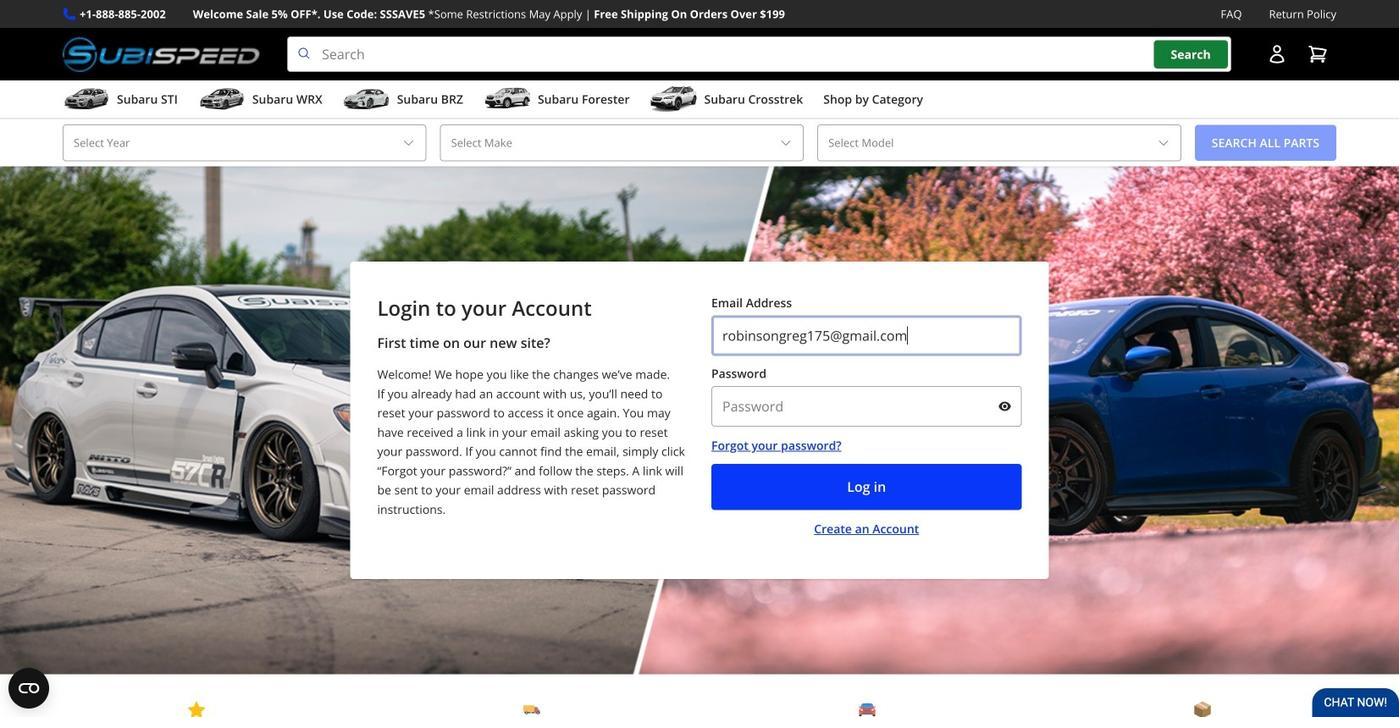 Task type: describe. For each thing, give the bounding box(es) containing it.
Password password field
[[711, 386, 1022, 427]]

Select Make button
[[440, 125, 804, 161]]

a subaru forester thumbnail image image
[[484, 87, 531, 112]]

all in one image
[[1194, 702, 1211, 717]]

search vehicle image
[[859, 702, 876, 717]]

toggle password visibility image
[[998, 400, 1012, 413]]

a subaru sti thumbnail image image
[[63, 87, 110, 112]]

select model image
[[1157, 136, 1170, 150]]

rewards image
[[188, 702, 205, 717]]



Task type: vqa. For each thing, say whether or not it's contained in the screenshot.
UNIVERSAL
no



Task type: locate. For each thing, give the bounding box(es) containing it.
shipping image
[[523, 702, 540, 717]]

Select Model button
[[818, 125, 1181, 161]]

Select Year button
[[63, 125, 427, 161]]

subispeed logo image
[[63, 37, 260, 72]]

select year image
[[402, 136, 416, 150]]

Email Address text field
[[711, 316, 1022, 356]]

search input field
[[287, 37, 1232, 72]]

a subaru brz thumbnail image image
[[343, 87, 390, 112]]

select make image
[[779, 136, 793, 150]]

a subaru wrx thumbnail image image
[[198, 87, 246, 112]]

button image
[[1267, 44, 1287, 64]]

open widget image
[[8, 668, 49, 709]]

a subaru crosstrek thumbnail image image
[[650, 87, 698, 112]]

a collage of action shots of vehicles image
[[0, 166, 1399, 675]]



